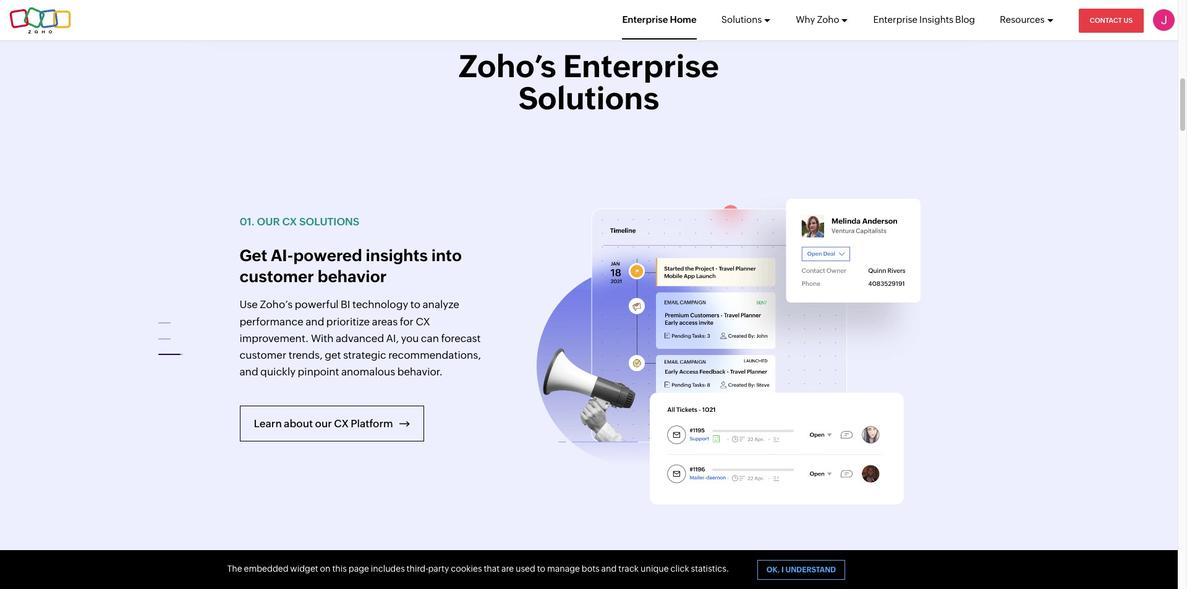 Task type: vqa. For each thing, say whether or not it's contained in the screenshot.
It
no



Task type: describe. For each thing, give the bounding box(es) containing it.
are
[[502, 565, 514, 574]]

our customer solutions image
[[536, 183, 938, 506]]

zoho enterprise logo image
[[9, 6, 71, 34]]

forecast
[[441, 333, 481, 345]]

use
[[240, 299, 258, 311]]

can
[[421, 333, 439, 345]]

invest
[[240, 299, 269, 311]]

strategic
[[343, 349, 386, 362]]

enterprise inside zoho's enterprise solutions
[[563, 49, 719, 84]]

trends,
[[289, 349, 323, 362]]

the
[[227, 565, 242, 574]]

manage
[[547, 565, 580, 574]]

0 horizontal spatial on
[[320, 565, 331, 574]]

quickly
[[260, 366, 296, 379]]

this
[[332, 565, 347, 574]]

reps
[[240, 366, 261, 379]]

enterprise for enterprise insights blog
[[873, 14, 918, 25]]

enterprise home
[[622, 14, 697, 25]]

at
[[354, 366, 364, 379]]

learn
[[254, 418, 282, 430]]

the embedded widget on this page includes third-party cookies that are used to manage bots and track unique click statistics.
[[227, 565, 729, 574]]

into
[[431, 247, 462, 265]]

includes
[[371, 565, 405, 574]]

lifecycle.
[[240, 383, 283, 395]]

impact
[[318, 366, 352, 379]]

zoho's enterprise solutions
[[459, 49, 719, 116]]

contact
[[1090, 17, 1122, 24]]

cx inside use zoho's powerful bi technology to analyze performance and prioritize areas for cx improvement. with advanced ai, you can forecast customer trends, get strategic recommendations, and quickly pinpoint anomalous behavior.
[[416, 316, 430, 328]]

insights
[[920, 14, 954, 25]]

statistics.
[[691, 565, 729, 574]]

to inside invest your operating budget in people not products, without compromising on the power of your cx tools. build an advanced omnichannel cx initiative that empowers your sales, marketing, and support reps to make an impact at each stage of the customer lifecycle.
[[263, 366, 273, 379]]

with
[[311, 333, 334, 345]]

operating
[[295, 299, 343, 311]]

bi
[[341, 299, 350, 311]]

home
[[670, 14, 697, 25]]

learn about our cx platform link
[[240, 406, 424, 442]]

solutions
[[299, 216, 359, 228]]

recommendations,
[[388, 349, 481, 362]]

invest your operating budget in people not products, without compromising on the power of your cx tools. build an advanced omnichannel cx initiative that empowers your sales, marketing, and support reps to make an impact at each stage of the customer lifecycle.
[[240, 299, 498, 395]]

resources
[[1000, 14, 1045, 25]]

1 vertical spatial your
[[432, 316, 453, 328]]

0 vertical spatial the
[[368, 316, 384, 328]]

zoho's inside use zoho's powerful bi technology to analyze performance and prioritize areas for cx improvement. with advanced ai, you can forecast customer trends, get strategic recommendations, and quickly pinpoint anomalous behavior.
[[260, 299, 293, 311]]

products,
[[449, 299, 496, 311]]

cx inside learn about our cx platform link
[[334, 418, 349, 430]]

01.
[[240, 216, 255, 228]]

build
[[269, 333, 294, 345]]

budget
[[345, 299, 381, 311]]

cx right 'our'
[[282, 216, 297, 228]]

understand
[[786, 566, 836, 575]]

support
[[444, 349, 483, 362]]

ok,
[[767, 566, 780, 575]]

powered
[[293, 247, 362, 265]]

compromising
[[279, 316, 351, 328]]

get ai-powered insights into customer behavior tab panel
[[240, 246, 499, 381]]

and right bots
[[601, 565, 617, 574]]

enterprise insights blog
[[873, 14, 975, 25]]

us
[[1124, 17, 1133, 24]]

enterprise insights blog link
[[873, 0, 975, 40]]

our
[[315, 418, 332, 430]]

areas
[[372, 316, 398, 328]]

click
[[671, 565, 689, 574]]

and down powerful
[[306, 316, 324, 328]]

ai-
[[271, 247, 293, 265]]

customer inside invest your operating budget in people not products, without compromising on the power of your cx tools. build an advanced omnichannel cx initiative that empowers your sales, marketing, and support reps to make an impact at each stage of the customer lifecycle.
[[451, 366, 498, 379]]

insights
[[366, 247, 428, 265]]

to inside use zoho's powerful bi technology to analyze performance and prioritize areas for cx improvement. with advanced ai, you can forecast customer trends, get strategic recommendations, and quickly pinpoint anomalous behavior.
[[410, 299, 421, 311]]

cookies
[[451, 565, 482, 574]]

ok, i understand
[[767, 566, 836, 575]]

i
[[782, 566, 784, 575]]

cx up "forecast"
[[456, 316, 470, 328]]

our
[[257, 216, 280, 228]]



Task type: locate. For each thing, give the bounding box(es) containing it.
pinpoint
[[298, 366, 339, 379]]

customer down ai-
[[240, 268, 314, 286]]

2 horizontal spatial to
[[537, 565, 545, 574]]

performance
[[240, 316, 304, 328]]

of
[[419, 316, 429, 328], [421, 366, 431, 379]]

1 horizontal spatial the
[[433, 366, 449, 379]]

0 horizontal spatial solutions
[[519, 81, 659, 116]]

the down "recommendations,"
[[433, 366, 449, 379]]

third-
[[407, 565, 428, 574]]

widget
[[290, 565, 318, 574]]

each
[[366, 366, 390, 379]]

bots
[[582, 565, 600, 574]]

customer inside get ai-powered insights into customer behavior
[[240, 268, 314, 286]]

empowers
[[261, 349, 313, 362]]

to right reps
[[263, 366, 273, 379]]

1 vertical spatial customer
[[240, 349, 286, 362]]

of right for
[[419, 316, 429, 328]]

the
[[368, 316, 384, 328], [433, 366, 449, 379]]

advanced inside invest your operating budget in people not products, without compromising on the power of your cx tools. build an advanced omnichannel cx initiative that empowers your sales, marketing, and support reps to make an impact at each stage of the customer lifecycle.
[[311, 333, 359, 345]]

james peterson image
[[1153, 9, 1175, 31]]

party
[[428, 565, 449, 574]]

1 horizontal spatial solutions
[[722, 14, 762, 25]]

and up lifecycle.
[[240, 366, 258, 379]]

1 horizontal spatial on
[[353, 316, 366, 328]]

why
[[796, 14, 815, 25]]

that
[[240, 349, 259, 362], [484, 565, 500, 574]]

track
[[619, 565, 639, 574]]

solutions
[[722, 14, 762, 25], [519, 81, 659, 116]]

0 horizontal spatial that
[[240, 349, 259, 362]]

enterprise left insights
[[873, 14, 918, 25]]

embedded
[[244, 565, 288, 574]]

1 vertical spatial on
[[320, 565, 331, 574]]

without
[[240, 316, 277, 328]]

marketing,
[[368, 349, 421, 362]]

initiative
[[444, 333, 485, 345]]

about
[[284, 418, 313, 430]]

why zoho
[[796, 14, 839, 25]]

your up performance
[[271, 299, 293, 311]]

enterprise for enterprise home
[[622, 14, 668, 25]]

0 vertical spatial customer
[[240, 268, 314, 286]]

and down the can
[[423, 349, 442, 362]]

on left this
[[320, 565, 331, 574]]

01. our cx solutions
[[240, 216, 359, 228]]

improvement.
[[240, 333, 309, 345]]

get
[[240, 247, 267, 265]]

that left are
[[484, 565, 500, 574]]

your down with
[[315, 349, 337, 362]]

and
[[306, 316, 324, 328], [423, 349, 442, 362], [240, 366, 258, 379], [601, 565, 617, 574]]

in
[[383, 299, 392, 311]]

an
[[296, 333, 308, 345], [304, 366, 316, 379]]

0 vertical spatial to
[[410, 299, 421, 311]]

page
[[349, 565, 369, 574]]

behavior
[[318, 268, 387, 286]]

0 horizontal spatial to
[[263, 366, 273, 379]]

1 horizontal spatial zoho's
[[459, 49, 556, 84]]

for
[[400, 316, 414, 328]]

customer down tools.
[[240, 349, 286, 362]]

zoho's inside zoho's enterprise solutions
[[459, 49, 556, 84]]

1 vertical spatial that
[[484, 565, 500, 574]]

advanced up the strategic
[[336, 333, 384, 345]]

learn about our cx platform
[[254, 418, 395, 430]]

zoho
[[817, 14, 839, 25]]

2 horizontal spatial your
[[432, 316, 453, 328]]

not
[[430, 299, 447, 311]]

solutions inside zoho's enterprise solutions
[[519, 81, 659, 116]]

1 horizontal spatial your
[[315, 349, 337, 362]]

enterprise home link
[[622, 0, 697, 40]]

and inside invest your operating budget in people not products, without compromising on the power of your cx tools. build an advanced omnichannel cx initiative that empowers your sales, marketing, and support reps to make an impact at each stage of the customer lifecycle.
[[423, 349, 442, 362]]

tools.
[[240, 333, 267, 345]]

ai,
[[386, 333, 399, 345]]

make
[[275, 366, 302, 379]]

cx up "recommendations,"
[[427, 333, 442, 345]]

behavior.
[[397, 366, 443, 379]]

1 vertical spatial an
[[304, 366, 316, 379]]

2 vertical spatial customer
[[451, 366, 498, 379]]

enterprise
[[622, 14, 668, 25], [873, 14, 918, 25], [563, 49, 719, 84]]

1 vertical spatial solutions
[[519, 81, 659, 116]]

of down "recommendations,"
[[421, 366, 431, 379]]

get ai-powered insights into customer behavior
[[240, 247, 462, 286]]

0 horizontal spatial zoho's
[[260, 299, 293, 311]]

2 advanced from the left
[[336, 333, 384, 345]]

the down technology
[[368, 316, 384, 328]]

to
[[410, 299, 421, 311], [263, 366, 273, 379], [537, 565, 545, 574]]

your down analyze
[[432, 316, 453, 328]]

contact us
[[1090, 17, 1133, 24]]

1 vertical spatial zoho's
[[260, 299, 293, 311]]

to right "used"
[[537, 565, 545, 574]]

customer down support
[[451, 366, 498, 379]]

unique
[[641, 565, 669, 574]]

customer inside use zoho's powerful bi technology to analyze performance and prioritize areas for cx improvement. with advanced ai, you can forecast customer trends, get strategic recommendations, and quickly pinpoint anomalous behavior.
[[240, 349, 286, 362]]

cx
[[282, 216, 297, 228], [416, 316, 430, 328], [456, 316, 470, 328], [427, 333, 442, 345], [334, 418, 349, 430]]

0 vertical spatial zoho's
[[459, 49, 556, 84]]

stage
[[392, 366, 419, 379]]

anomalous
[[341, 366, 395, 379]]

advanced inside use zoho's powerful bi technology to analyze performance and prioritize areas for cx improvement. with advanced ai, you can forecast customer trends, get strategic recommendations, and quickly pinpoint anomalous behavior.
[[336, 333, 384, 345]]

1 advanced from the left
[[311, 333, 359, 345]]

1 vertical spatial the
[[433, 366, 449, 379]]

power
[[386, 316, 417, 328]]

advanced
[[311, 333, 359, 345], [336, 333, 384, 345]]

your
[[271, 299, 293, 311], [432, 316, 453, 328], [315, 349, 337, 362]]

0 vertical spatial your
[[271, 299, 293, 311]]

0 vertical spatial on
[[353, 316, 366, 328]]

1 vertical spatial to
[[263, 366, 273, 379]]

blog
[[955, 14, 975, 25]]

1 horizontal spatial that
[[484, 565, 500, 574]]

0 horizontal spatial your
[[271, 299, 293, 311]]

powerful
[[295, 299, 339, 311]]

analyze
[[423, 299, 459, 311]]

enterprise left home at the right of page
[[622, 14, 668, 25]]

an up trends,
[[296, 333, 308, 345]]

on down budget
[[353, 316, 366, 328]]

use zoho's powerful bi technology to analyze performance and prioritize areas for cx improvement. with advanced ai, you can forecast customer trends, get strategic recommendations, and quickly pinpoint anomalous behavior.
[[240, 299, 481, 379]]

2 vertical spatial your
[[315, 349, 337, 362]]

you
[[401, 333, 419, 345]]

on
[[353, 316, 366, 328], [320, 565, 331, 574]]

0 vertical spatial solutions
[[722, 14, 762, 25]]

people
[[394, 299, 428, 311]]

that inside invest your operating budget in people not products, without compromising on the power of your cx tools. build an advanced omnichannel cx initiative that empowers your sales, marketing, and support reps to make an impact at each stage of the customer lifecycle.
[[240, 349, 259, 362]]

0 vertical spatial an
[[296, 333, 308, 345]]

used
[[516, 565, 535, 574]]

zoho's
[[459, 49, 556, 84], [260, 299, 293, 311]]

sales,
[[339, 349, 366, 362]]

2 vertical spatial to
[[537, 565, 545, 574]]

technology
[[352, 299, 408, 311]]

to up for
[[410, 299, 421, 311]]

cx right for
[[416, 316, 430, 328]]

get
[[325, 349, 341, 362]]

customer
[[240, 268, 314, 286], [240, 349, 286, 362], [451, 366, 498, 379]]

0 horizontal spatial the
[[368, 316, 384, 328]]

prioritize
[[326, 316, 370, 328]]

cx right our
[[334, 418, 349, 430]]

0 vertical spatial that
[[240, 349, 259, 362]]

1 horizontal spatial to
[[410, 299, 421, 311]]

an down trends,
[[304, 366, 316, 379]]

platform
[[351, 418, 393, 430]]

omnichannel
[[361, 333, 425, 345]]

0 vertical spatial of
[[419, 316, 429, 328]]

1 vertical spatial of
[[421, 366, 431, 379]]

tab list
[[153, 313, 190, 373]]

advanced up get
[[311, 333, 359, 345]]

contact us link
[[1079, 9, 1144, 33]]

on inside invest your operating budget in people not products, without compromising on the power of your cx tools. build an advanced omnichannel cx initiative that empowers your sales, marketing, and support reps to make an impact at each stage of the customer lifecycle.
[[353, 316, 366, 328]]

enterprise down enterprise home link
[[563, 49, 719, 84]]

that up reps
[[240, 349, 259, 362]]



